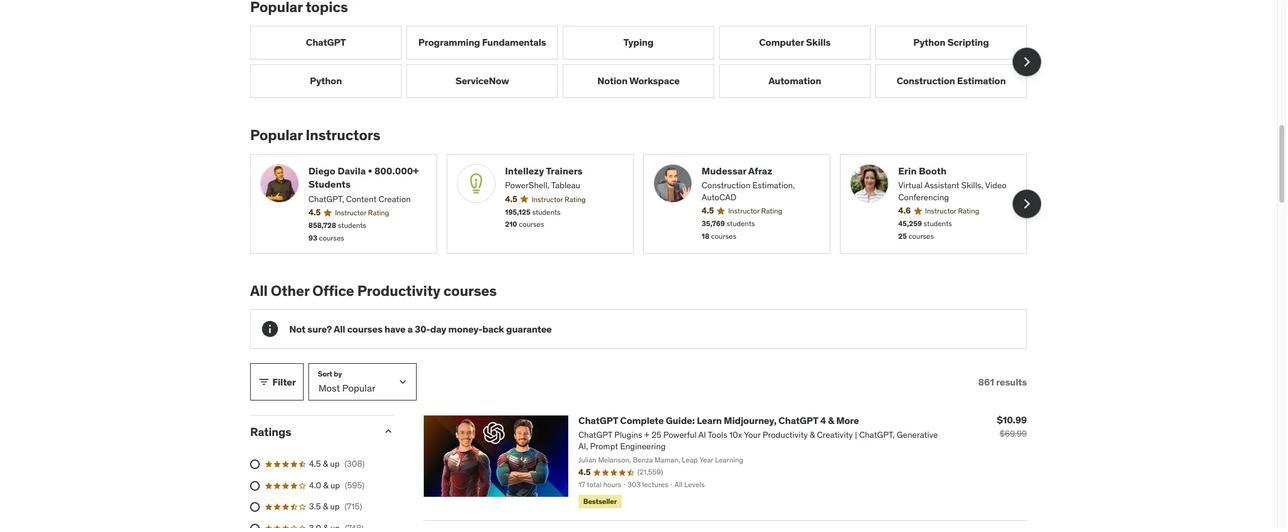 Task type: vqa. For each thing, say whether or not it's contained in the screenshot.


Task type: describe. For each thing, give the bounding box(es) containing it.
4.5 for mudessar afraz
[[702, 205, 714, 216]]

mudessar afraz link
[[702, 164, 820, 178]]

students for virtual
[[924, 219, 952, 228]]

1 horizontal spatial construction
[[897, 75, 955, 87]]

erin booth link
[[899, 164, 1017, 178]]

money-
[[448, 323, 482, 335]]

automation link
[[719, 64, 871, 98]]

powershell,
[[505, 180, 550, 191]]

not
[[289, 323, 306, 335]]

complete
[[620, 415, 664, 427]]

4.5 for diego davila • 800.000+ students
[[309, 207, 321, 218]]

mudessar
[[702, 165, 747, 177]]

popular
[[250, 126, 303, 144]]

tableau
[[551, 180, 580, 191]]

python for python
[[310, 75, 342, 87]]

45,259
[[899, 219, 922, 228]]

rating for 800.000+
[[368, 208, 389, 217]]

35,769
[[702, 219, 725, 228]]

popular instructors
[[250, 126, 380, 144]]

mudessar afraz construction estimation, autocad
[[702, 165, 795, 203]]

instructor rating for estimation,
[[728, 206, 783, 216]]

other
[[271, 281, 309, 300]]

davila
[[338, 165, 366, 177]]

chatgpt for chatgpt complete guide: learn midjourney, chatgpt 4 & more
[[579, 415, 618, 427]]

virtual
[[899, 180, 923, 191]]

day
[[430, 323, 446, 335]]

video
[[986, 180, 1007, 191]]

30-
[[415, 323, 430, 335]]

creation
[[379, 193, 411, 204]]

chatgpt,
[[309, 193, 344, 204]]

210
[[505, 220, 517, 229]]

35,769 students 18 courses
[[702, 219, 755, 241]]

python scripting
[[914, 36, 989, 48]]

programming fundamentals link
[[407, 26, 558, 60]]

courses up money-
[[444, 281, 497, 300]]

858,728
[[309, 221, 336, 230]]

computer skills
[[759, 36, 831, 48]]

chatgpt complete guide: learn midjourney, chatgpt 4 & more link
[[579, 415, 859, 427]]

a
[[408, 323, 413, 335]]

erin booth virtual assistant skills, video conferencing
[[899, 165, 1007, 203]]

construction inside mudessar afraz construction estimation, autocad
[[702, 180, 751, 191]]

assistant
[[925, 180, 960, 191]]

861
[[979, 376, 994, 388]]

4.5 for intellezy trainers
[[505, 194, 517, 204]]

estimation
[[957, 75, 1006, 87]]

4
[[820, 415, 826, 427]]

computer skills link
[[719, 26, 871, 60]]

1 horizontal spatial all
[[334, 323, 345, 335]]

•
[[368, 165, 372, 177]]

estimation,
[[753, 180, 795, 191]]

autocad
[[702, 192, 737, 203]]

conferencing
[[899, 192, 949, 203]]

instructor for virtual
[[925, 206, 957, 216]]

2 horizontal spatial chatgpt
[[779, 415, 818, 427]]

rating for estimation,
[[761, 206, 783, 216]]

construction estimation
[[897, 75, 1006, 87]]

0 horizontal spatial all
[[250, 281, 268, 300]]

25
[[899, 232, 907, 241]]

195,125 students 210 courses
[[505, 207, 561, 229]]

office
[[312, 281, 354, 300]]

(308)
[[345, 458, 365, 469]]

rating for assistant
[[958, 206, 980, 216]]

instructor for •
[[335, 208, 366, 217]]

automation
[[769, 75, 821, 87]]

typing
[[624, 36, 654, 48]]

python scripting link
[[876, 26, 1027, 60]]

computer
[[759, 36, 804, 48]]

chatgpt link
[[250, 26, 402, 60]]

notion workspace
[[598, 75, 680, 87]]

servicenow
[[456, 75, 509, 87]]

chatgpt complete guide: learn midjourney, chatgpt 4 & more
[[579, 415, 859, 427]]

all other office productivity courses
[[250, 281, 497, 300]]

courses for 45,259 students 25 courses
[[909, 232, 934, 241]]

programming fundamentals
[[419, 36, 546, 48]]

$10.99
[[997, 414, 1027, 426]]

midjourney,
[[724, 415, 777, 427]]

back
[[482, 323, 504, 335]]

productivity
[[357, 281, 440, 300]]

erin
[[899, 165, 917, 177]]

fundamentals
[[482, 36, 546, 48]]

up for 3.5 & up
[[330, 501, 340, 512]]

4.0
[[309, 480, 321, 491]]

carousel element containing chatgpt
[[250, 26, 1042, 98]]

afraz
[[749, 165, 773, 177]]

courses for 195,125 students 210 courses
[[519, 220, 544, 229]]

not sure? all courses have a 30-day money-back guarantee
[[289, 323, 552, 335]]

up for 4.5 & up
[[330, 458, 340, 469]]

diego davila • 800.000+ students chatgpt, content creation
[[309, 165, 419, 204]]

instructors
[[306, 126, 380, 144]]

18
[[702, 232, 710, 241]]

& right the 4
[[828, 415, 834, 427]]

intellezy trainers link
[[505, 164, 624, 178]]

notion workspace link
[[563, 64, 715, 98]]

courses for not sure? all courses have a 30-day money-back guarantee
[[347, 323, 383, 335]]

up for 4.0 & up
[[331, 480, 340, 491]]

intellezy
[[505, 165, 544, 177]]

(595)
[[345, 480, 365, 491]]

scripting
[[948, 36, 989, 48]]

courses for 35,769 students 18 courses
[[711, 232, 737, 241]]

93
[[309, 233, 317, 242]]

python link
[[250, 64, 402, 98]]



Task type: locate. For each thing, give the bounding box(es) containing it.
rating down skills,
[[958, 206, 980, 216]]

instructor rating for assistant
[[925, 206, 980, 216]]

instructor
[[532, 195, 563, 204], [728, 206, 760, 216], [925, 206, 957, 216], [335, 208, 366, 217]]

students inside 45,259 students 25 courses
[[924, 219, 952, 228]]

chatgpt left the 4
[[779, 415, 818, 427]]

courses down 195,125
[[519, 220, 544, 229]]

courses down 35,769
[[711, 232, 737, 241]]

skills
[[806, 36, 831, 48]]

filter button
[[250, 363, 304, 401]]

notion
[[598, 75, 628, 87]]

0 vertical spatial small image
[[258, 376, 270, 388]]

ratings
[[250, 425, 291, 439]]

python left "scripting"
[[914, 36, 946, 48]]

courses left have
[[347, 323, 383, 335]]

up left (308)
[[330, 458, 340, 469]]

0 vertical spatial up
[[330, 458, 340, 469]]

guarantee
[[506, 323, 552, 335]]

861 results status
[[979, 376, 1027, 388]]

students for construction
[[727, 219, 755, 228]]

rating for tableau
[[565, 195, 586, 204]]

instructor rating for 800.000+
[[335, 208, 389, 217]]

4.5 up 35,769
[[702, 205, 714, 216]]

up
[[330, 458, 340, 469], [331, 480, 340, 491], [330, 501, 340, 512]]

4.5 up 858,728
[[309, 207, 321, 218]]

programming
[[419, 36, 480, 48]]

workspace
[[630, 75, 680, 87]]

instructor down conferencing
[[925, 206, 957, 216]]

instructor for powershell,
[[532, 195, 563, 204]]

4.5 up 195,125
[[505, 194, 517, 204]]

typing link
[[563, 26, 715, 60]]

diego davila • 800.000+ students link
[[309, 164, 427, 191]]

1 vertical spatial carousel element
[[250, 154, 1042, 254]]

have
[[385, 323, 406, 335]]

courses down 45,259
[[909, 232, 934, 241]]

4.0 & up (595)
[[309, 480, 365, 491]]

instructor rating down the content at the top
[[335, 208, 389, 217]]

$10.99 $69.99
[[997, 414, 1027, 439]]

popular instructors element
[[250, 126, 1042, 254]]

instructor rating down erin booth virtual assistant skills, video conferencing
[[925, 206, 980, 216]]

all left other
[[250, 281, 268, 300]]

45,259 students 25 courses
[[899, 219, 952, 241]]

python
[[914, 36, 946, 48], [310, 75, 342, 87]]

chatgpt for chatgpt
[[306, 36, 346, 48]]

instructor up 35,769 students 18 courses
[[728, 206, 760, 216]]

3 up from the top
[[330, 501, 340, 512]]

1 carousel element from the top
[[250, 26, 1042, 98]]

instructor rating down mudessar afraz construction estimation, autocad
[[728, 206, 783, 216]]

small image inside filter button
[[258, 376, 270, 388]]

rating down creation
[[368, 208, 389, 217]]

construction up 'autocad' at right top
[[702, 180, 751, 191]]

students inside 35,769 students 18 courses
[[727, 219, 755, 228]]

0 vertical spatial python
[[914, 36, 946, 48]]

trainers
[[546, 165, 583, 177]]

courses inside 45,259 students 25 courses
[[909, 232, 934, 241]]

learn
[[697, 415, 722, 427]]

2 carousel element from the top
[[250, 154, 1042, 254]]

instructor rating
[[532, 195, 586, 204], [728, 206, 783, 216], [925, 206, 980, 216], [335, 208, 389, 217]]

next image
[[1018, 52, 1037, 72]]

up left (595)
[[331, 480, 340, 491]]

& for 3.5 & up (715)
[[323, 501, 328, 512]]

chatgpt up python link at the left top of the page
[[306, 36, 346, 48]]

& for 4.0 & up (595)
[[323, 480, 328, 491]]

diego
[[309, 165, 336, 177]]

sure?
[[308, 323, 332, 335]]

instructor rating for tableau
[[532, 195, 586, 204]]

& for 4.5 & up (308)
[[323, 458, 328, 469]]

2 vertical spatial up
[[330, 501, 340, 512]]

instructor down intellezy trainers powershell, tableau
[[532, 195, 563, 204]]

construction estimation link
[[876, 64, 1027, 98]]

&
[[828, 415, 834, 427], [323, 458, 328, 469], [323, 480, 328, 491], [323, 501, 328, 512]]

servicenow link
[[407, 64, 558, 98]]

students for •
[[338, 221, 366, 230]]

1 vertical spatial small image
[[383, 425, 395, 437]]

students right 35,769
[[727, 219, 755, 228]]

0 vertical spatial carousel element
[[250, 26, 1042, 98]]

1 horizontal spatial chatgpt
[[579, 415, 618, 427]]

1 horizontal spatial small image
[[383, 425, 395, 437]]

courses for 858,728 students 93 courses
[[319, 233, 344, 242]]

students for powershell,
[[532, 207, 561, 216]]

courses inside 195,125 students 210 courses
[[519, 220, 544, 229]]

3.5
[[309, 501, 321, 512]]

students
[[532, 207, 561, 216], [727, 219, 755, 228], [924, 219, 952, 228], [338, 221, 366, 230]]

construction
[[897, 75, 955, 87], [702, 180, 751, 191]]

students
[[309, 178, 351, 190]]

1 vertical spatial construction
[[702, 180, 751, 191]]

python for python scripting
[[914, 36, 946, 48]]

1 vertical spatial up
[[331, 480, 340, 491]]

0 horizontal spatial construction
[[702, 180, 751, 191]]

courses inside 858,728 students 93 courses
[[319, 233, 344, 242]]

students right 195,125
[[532, 207, 561, 216]]

guide:
[[666, 415, 695, 427]]

students right 45,259
[[924, 219, 952, 228]]

1 vertical spatial python
[[310, 75, 342, 87]]

2 up from the top
[[331, 480, 340, 491]]

students inside 858,728 students 93 courses
[[338, 221, 366, 230]]

content
[[346, 193, 377, 204]]

rating down estimation,
[[761, 206, 783, 216]]

1 horizontal spatial python
[[914, 36, 946, 48]]

carousel element
[[250, 26, 1042, 98], [250, 154, 1042, 254]]

195,125
[[505, 207, 531, 216]]

booth
[[919, 165, 947, 177]]

4.5 & up (308)
[[309, 458, 365, 469]]

0 vertical spatial all
[[250, 281, 268, 300]]

chatgpt left complete
[[579, 415, 618, 427]]

next image
[[1018, 194, 1037, 213]]

instructor rating down tableau
[[532, 195, 586, 204]]

& right the 3.5
[[323, 501, 328, 512]]

chatgpt
[[306, 36, 346, 48], [579, 415, 618, 427], [779, 415, 818, 427]]

861 results
[[979, 376, 1027, 388]]

construction down python scripting link
[[897, 75, 955, 87]]

0 horizontal spatial small image
[[258, 376, 270, 388]]

up left (715)
[[330, 501, 340, 512]]

0 horizontal spatial chatgpt
[[306, 36, 346, 48]]

carousel element containing diego davila • 800.000+ students
[[250, 154, 1042, 254]]

& up 4.0 & up (595)
[[323, 458, 328, 469]]

filter
[[272, 376, 296, 388]]

$69.99
[[1000, 428, 1027, 439]]

0 vertical spatial construction
[[897, 75, 955, 87]]

courses inside 35,769 students 18 courses
[[711, 232, 737, 241]]

instructor for construction
[[728, 206, 760, 216]]

courses down 858,728
[[319, 233, 344, 242]]

1 vertical spatial all
[[334, 323, 345, 335]]

intellezy trainers powershell, tableau
[[505, 165, 583, 191]]

students down the content at the top
[[338, 221, 366, 230]]

rating down tableau
[[565, 195, 586, 204]]

python down the chatgpt link
[[310, 75, 342, 87]]

results
[[996, 376, 1027, 388]]

more
[[836, 415, 859, 427]]

1 up from the top
[[330, 458, 340, 469]]

all right the sure?
[[334, 323, 345, 335]]

800.000+
[[375, 165, 419, 177]]

4.5
[[505, 194, 517, 204], [702, 205, 714, 216], [309, 207, 321, 218], [309, 458, 321, 469]]

4.5 up "4.0"
[[309, 458, 321, 469]]

3.5 & up (715)
[[309, 501, 362, 512]]

ratings button
[[250, 425, 373, 439]]

all
[[250, 281, 268, 300], [334, 323, 345, 335]]

4.6
[[899, 205, 911, 216]]

skills,
[[962, 180, 984, 191]]

students inside 195,125 students 210 courses
[[532, 207, 561, 216]]

0 horizontal spatial python
[[310, 75, 342, 87]]

& right "4.0"
[[323, 480, 328, 491]]

small image
[[258, 376, 270, 388], [383, 425, 395, 437]]

instructor down the content at the top
[[335, 208, 366, 217]]



